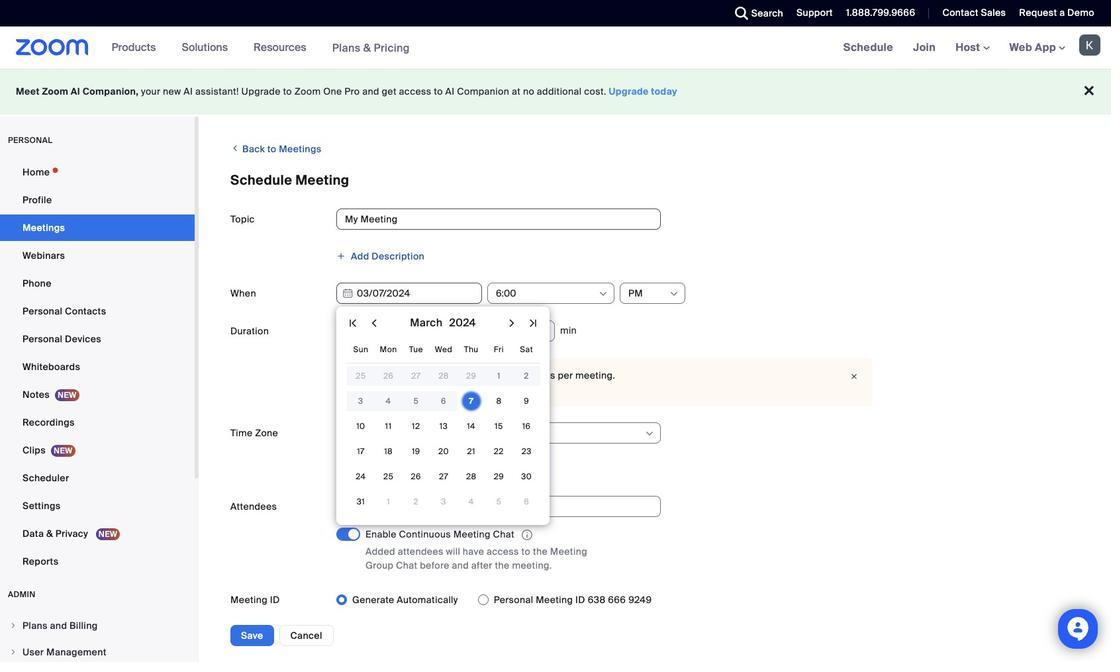 Task type: locate. For each thing, give the bounding box(es) containing it.
1 vertical spatial plans
[[23, 620, 48, 632]]

personal contacts
[[23, 305, 106, 317]]

contact sales
[[943, 7, 1007, 19]]

0 horizontal spatial 4
[[386, 396, 391, 407]]

right image
[[9, 622, 17, 630], [9, 649, 17, 657]]

plans & pricing link
[[332, 41, 410, 55], [332, 41, 410, 55]]

minutes
[[519, 370, 556, 382]]

plans
[[332, 41, 361, 55], [23, 620, 48, 632]]

attendees
[[231, 501, 277, 513]]

generate
[[352, 594, 395, 606]]

and inside menu item
[[50, 620, 67, 632]]

learn more about enable continuous meeting chat image
[[518, 530, 537, 541]]

5 down time?
[[414, 396, 419, 407]]

0 vertical spatial 3
[[359, 396, 363, 407]]

0 horizontal spatial upgrade
[[242, 85, 281, 97]]

0 vertical spatial 1 button
[[491, 368, 507, 384]]

0 vertical spatial access
[[399, 85, 432, 97]]

15
[[495, 421, 503, 432]]

automatically
[[397, 594, 458, 606]]

1 button up the 8
[[491, 368, 507, 384]]

26 up 'more'
[[384, 371, 394, 382]]

next year,march 2025 image
[[525, 315, 541, 331]]

solutions
[[182, 40, 228, 54]]

to
[[283, 85, 292, 97], [434, 85, 443, 97], [268, 143, 277, 155], [522, 546, 531, 558]]

0 horizontal spatial 28
[[439, 371, 449, 382]]

before
[[420, 560, 450, 572]]

1 right image from the top
[[9, 622, 17, 630]]

cancel
[[291, 630, 323, 642]]

1 vertical spatial 1 button
[[381, 494, 397, 510]]

your
[[347, 370, 367, 382]]

right image left 'user'
[[9, 649, 17, 657]]

1 horizontal spatial zoom
[[295, 85, 321, 97]]

access right get
[[399, 85, 432, 97]]

webinars
[[23, 250, 65, 262]]

more
[[374, 384, 398, 396]]

plans up meet zoom ai companion, your new ai assistant! upgrade to zoom one pro and get access to ai companion at no additional cost. upgrade today on the top of the page
[[332, 41, 361, 55]]

0 vertical spatial 5
[[414, 396, 419, 407]]

1 horizontal spatial 27 button
[[436, 469, 452, 485]]

meetings navigation
[[834, 27, 1112, 70]]

and left get
[[363, 85, 380, 97]]

generate automatically
[[352, 594, 458, 606]]

6 down upgrade now link
[[441, 396, 446, 407]]

1 horizontal spatial 6 button
[[519, 494, 535, 510]]

0 vertical spatial meeting.
[[576, 370, 616, 382]]

1 horizontal spatial 27
[[439, 472, 449, 482]]

2 ai from the left
[[184, 85, 193, 97]]

29 up upgrade now link
[[466, 371, 477, 382]]

0 horizontal spatial schedule
[[231, 172, 292, 189]]

personal
[[23, 305, 63, 317], [23, 333, 63, 345], [494, 594, 534, 606]]

1 vertical spatial 6
[[524, 497, 529, 508]]

template
[[231, 632, 272, 644]]

2 button right the 40
[[519, 368, 535, 384]]

meeting. right per
[[576, 370, 616, 382]]

right image inside user management "menu item"
[[9, 649, 17, 657]]

to down resources dropdown button
[[283, 85, 292, 97]]

2 right image from the top
[[9, 649, 17, 657]]

27 button down 20 button
[[436, 469, 452, 485]]

schedule meeting
[[231, 172, 350, 189]]

29 down the 22
[[494, 472, 504, 482]]

11
[[385, 421, 392, 432]]

meeting. inside added attendees will have access to the meeting group chat before and after the meeting.
[[512, 560, 552, 572]]

personal inside meeting id option group
[[494, 594, 534, 606]]

meetings up schedule meeting
[[279, 143, 322, 155]]

1 vertical spatial 27
[[439, 472, 449, 482]]

1 horizontal spatial meeting.
[[576, 370, 616, 382]]

added
[[366, 546, 396, 558]]

chat left learn more about enable continuous meeting chat image
[[493, 529, 515, 541]]

27 down 20
[[439, 472, 449, 482]]

phone
[[23, 278, 52, 290]]

3 button up the 10 button
[[353, 394, 369, 409]]

& inside personal menu menu
[[46, 528, 53, 540]]

4 down 'more'
[[386, 396, 391, 407]]

meeting up save
[[231, 594, 268, 606]]

0 vertical spatial right image
[[9, 622, 17, 630]]

topic
[[231, 213, 255, 225]]

1 zoom from the left
[[42, 85, 68, 97]]

chat inside added attendees will have access to the meeting group chat before and after the meeting.
[[396, 560, 418, 572]]

access down the enable continuous meeting chat application
[[487, 546, 519, 558]]

personal down added attendees will have access to the meeting group chat before and after the meeting.
[[494, 594, 534, 606]]

personal inside "personal devices" link
[[23, 333, 63, 345]]

40
[[504, 370, 517, 382]]

upgrade down the only at the bottom left
[[433, 384, 472, 396]]

1 horizontal spatial 3 button
[[436, 494, 452, 510]]

meet
[[16, 85, 40, 97]]

id up save button
[[270, 594, 280, 606]]

zoom right meet
[[42, 85, 68, 97]]

have
[[463, 546, 484, 558]]

the down learn more about enable continuous meeting chat image
[[533, 546, 548, 558]]

3
[[359, 396, 363, 407], [441, 497, 446, 508]]

1 vertical spatial 28
[[466, 472, 477, 482]]

1 horizontal spatial plans
[[332, 41, 361, 55]]

1 vertical spatial 5 button
[[491, 494, 507, 510]]

continuous
[[399, 529, 451, 541]]

0 horizontal spatial 3 button
[[353, 394, 369, 409]]

meeting up have on the bottom of the page
[[454, 529, 491, 541]]

personal down phone
[[23, 305, 63, 317]]

0 horizontal spatial 5 button
[[408, 394, 424, 409]]

need
[[347, 384, 372, 396]]

31 button
[[353, 494, 369, 510]]

7
[[469, 396, 474, 407]]

plans up 'user'
[[23, 620, 48, 632]]

0 vertical spatial 3 button
[[353, 394, 369, 409]]

meeting id option group
[[337, 590, 1080, 611]]

1 right '31' button
[[387, 497, 390, 508]]

1 vertical spatial schedule
[[231, 172, 292, 189]]

and left "billing"
[[50, 620, 67, 632]]

sat
[[520, 345, 533, 355]]

admin menu menu
[[0, 614, 195, 663]]

1 vertical spatial the
[[495, 560, 510, 572]]

2 down 'meeting'
[[414, 497, 419, 508]]

and inside added attendees will have access to the meeting group chat before and after the meeting.
[[452, 560, 469, 572]]

2 right the 40
[[524, 371, 529, 382]]

host
[[956, 40, 984, 54]]

1 horizontal spatial 26
[[411, 472, 421, 482]]

0 horizontal spatial 3
[[359, 396, 363, 407]]

upgrade right cost.
[[609, 85, 649, 97]]

0 horizontal spatial 26
[[384, 371, 394, 382]]

0 horizontal spatial 28 button
[[436, 368, 452, 384]]

25 button down '18'
[[381, 469, 397, 485]]

privacy
[[56, 528, 88, 540]]

& right data
[[46, 528, 53, 540]]

meeting inside added attendees will have access to the meeting group chat before and after the meeting.
[[551, 546, 588, 558]]

schedule inside meetings navigation
[[844, 40, 894, 54]]

1 horizontal spatial id
[[576, 594, 586, 606]]

recordings link
[[0, 409, 195, 436]]

9249
[[629, 594, 652, 606]]

plans inside product information navigation
[[332, 41, 361, 55]]

1 vertical spatial 3
[[441, 497, 446, 508]]

1 vertical spatial 4
[[469, 497, 474, 508]]

previous year,march 2023 image
[[345, 315, 361, 331]]

1 vertical spatial access
[[487, 546, 519, 558]]

when
[[231, 288, 256, 299]]

1.888.799.9666
[[847, 7, 916, 19]]

4
[[386, 396, 391, 407], [469, 497, 474, 508]]

14
[[467, 421, 476, 432]]

solutions button
[[182, 27, 234, 69]]

request a demo link
[[1010, 0, 1112, 27], [1020, 7, 1095, 19]]

banner
[[0, 27, 1112, 70]]

0 vertical spatial plans
[[332, 41, 361, 55]]

ai right new
[[184, 85, 193, 97]]

26 button left plan
[[381, 368, 397, 384]]

0 horizontal spatial show options image
[[598, 289, 609, 299]]

2 button down 'meeting'
[[408, 494, 424, 510]]

0 horizontal spatial 6 button
[[436, 394, 452, 409]]

&
[[364, 41, 371, 55], [46, 528, 53, 540]]

0 horizontal spatial 25 button
[[353, 368, 369, 384]]

contact sales link
[[933, 0, 1010, 27], [943, 7, 1007, 19]]

0 vertical spatial 26
[[384, 371, 394, 382]]

companion
[[457, 85, 510, 97]]

1 vertical spatial and
[[452, 560, 469, 572]]

1 horizontal spatial 6
[[524, 497, 529, 508]]

1 button right '31' button
[[381, 494, 397, 510]]

0 vertical spatial &
[[364, 41, 371, 55]]

1 horizontal spatial 28
[[466, 472, 477, 482]]

1 horizontal spatial 5
[[497, 497, 502, 508]]

0 horizontal spatial &
[[46, 528, 53, 540]]

6
[[441, 396, 446, 407], [524, 497, 529, 508]]

26 for 26 button to the top
[[384, 371, 394, 382]]

support
[[797, 7, 833, 19]]

plans inside menu item
[[23, 620, 48, 632]]

zoom left one
[[295, 85, 321, 97]]

and down will
[[452, 560, 469, 572]]

5
[[414, 396, 419, 407], [497, 497, 502, 508]]

schedule down back
[[231, 172, 292, 189]]

march 2024
[[410, 316, 476, 330]]

hr
[[441, 325, 450, 336]]

mon
[[380, 345, 397, 355]]

25 down '18'
[[384, 472, 394, 482]]

and inside meet zoom ai companion, footer
[[363, 85, 380, 97]]

25 button left current
[[353, 368, 369, 384]]

plans for plans & pricing
[[332, 41, 361, 55]]

6 button down 30 button
[[519, 494, 535, 510]]

1 vertical spatial 29
[[494, 472, 504, 482]]

28 button down wed
[[436, 368, 452, 384]]

0 vertical spatial 26 button
[[381, 368, 397, 384]]

27 button left 'can'
[[408, 368, 424, 384]]

web app button
[[1010, 40, 1066, 54]]

27 button
[[408, 368, 424, 384], [436, 469, 452, 485]]

1 vertical spatial 2
[[414, 497, 419, 508]]

at
[[512, 85, 521, 97]]

0 horizontal spatial zoom
[[42, 85, 68, 97]]

plans & pricing
[[332, 41, 410, 55]]

show options image
[[598, 289, 609, 299], [645, 429, 655, 439]]

3 down need
[[359, 396, 363, 407]]

right image down 'admin' on the bottom of the page
[[9, 622, 17, 630]]

Topic text field
[[337, 209, 661, 230]]

no
[[523, 85, 535, 97]]

When text field
[[337, 283, 482, 304]]

personal inside personal contacts link
[[23, 305, 63, 317]]

2 zoom from the left
[[295, 85, 321, 97]]

4 button up the enable continuous meeting chat application
[[464, 494, 479, 510]]

product information navigation
[[102, 27, 420, 70]]

1 left the 40
[[498, 371, 501, 382]]

ai left companion
[[446, 85, 455, 97]]

8
[[497, 396, 502, 407]]

2 vertical spatial and
[[50, 620, 67, 632]]

0 horizontal spatial 25
[[356, 371, 366, 382]]

2 id from the left
[[576, 594, 586, 606]]

3 button up enable continuous meeting chat
[[436, 494, 452, 510]]

1 vertical spatial meetings
[[23, 222, 65, 234]]

25 up need
[[356, 371, 366, 382]]

1 horizontal spatial 25
[[384, 472, 394, 482]]

20
[[439, 447, 449, 457]]

0 vertical spatial 6
[[441, 396, 446, 407]]

5 button up the enable continuous meeting chat application
[[491, 494, 507, 510]]

1 horizontal spatial 1
[[498, 371, 501, 382]]

0 vertical spatial 28
[[439, 371, 449, 382]]

meeting
[[296, 172, 350, 189], [454, 529, 491, 541], [551, 546, 588, 558], [231, 594, 268, 606], [536, 594, 573, 606]]

meeting. inside your current plan can only support 40 minutes per meeting. need more time? upgrade now
[[576, 370, 616, 382]]

0 vertical spatial 4
[[386, 396, 391, 407]]

access inside added attendees will have access to the meeting group chat before and after the meeting.
[[487, 546, 519, 558]]

0 vertical spatial chat
[[493, 529, 515, 541]]

0 vertical spatial personal
[[23, 305, 63, 317]]

ai left companion,
[[71, 85, 80, 97]]

to down learn more about enable continuous meeting chat image
[[522, 546, 531, 558]]

1 horizontal spatial 29
[[494, 472, 504, 482]]

3 up enable continuous meeting chat
[[441, 497, 446, 508]]

6 down 30 button
[[524, 497, 529, 508]]

28 for 28 button to the top
[[439, 371, 449, 382]]

scheduler
[[23, 472, 69, 484]]

16
[[523, 421, 531, 432]]

26 button down 19 button
[[408, 469, 424, 485]]

plans and billing menu item
[[0, 614, 195, 639]]

1 horizontal spatial 1 button
[[491, 368, 507, 384]]

28 down 21 on the left
[[466, 472, 477, 482]]

march
[[410, 316, 443, 330]]

& inside product information navigation
[[364, 41, 371, 55]]

29
[[466, 371, 477, 382], [494, 472, 504, 482]]

0 horizontal spatial 29 button
[[464, 368, 479, 384]]

personal menu menu
[[0, 159, 195, 576]]

0 vertical spatial 4 button
[[381, 394, 397, 409]]

contact
[[943, 7, 979, 19]]

right image inside plans and billing menu item
[[9, 622, 17, 630]]

6 button up 13
[[436, 394, 452, 409]]

profile
[[23, 194, 52, 206]]

27 up time?
[[412, 371, 421, 382]]

28 button down 21 on the left
[[464, 469, 479, 485]]

id left 638
[[576, 594, 586, 606]]

schedule down 1.888.799.9666
[[844, 40, 894, 54]]

25 for leftmost '25' button
[[356, 371, 366, 382]]

pm
[[629, 288, 643, 299]]

2 horizontal spatial upgrade
[[609, 85, 649, 97]]

0 vertical spatial and
[[363, 85, 380, 97]]

resources button
[[254, 27, 313, 69]]

21
[[467, 447, 476, 457]]

0 horizontal spatial ai
[[71, 85, 80, 97]]

15 button
[[491, 419, 507, 435]]

30
[[522, 472, 532, 482]]

close image
[[847, 370, 863, 384]]

meeting left 638
[[536, 594, 573, 606]]

2 horizontal spatial ai
[[446, 85, 455, 97]]

meeting. down learn more about enable continuous meeting chat image
[[512, 560, 552, 572]]

29 button
[[464, 368, 479, 384], [491, 469, 507, 485]]

to left companion
[[434, 85, 443, 97]]

1 vertical spatial right image
[[9, 649, 17, 657]]

0 horizontal spatial 6
[[441, 396, 446, 407]]

& left the "pricing" on the top of the page
[[364, 41, 371, 55]]

meetings up "webinars"
[[23, 222, 65, 234]]

1 horizontal spatial upgrade
[[433, 384, 472, 396]]

5 button up the 12
[[408, 394, 424, 409]]

1 horizontal spatial 26 button
[[408, 469, 424, 485]]

2024 button
[[446, 316, 480, 330]]

duration
[[231, 325, 269, 337]]

0 vertical spatial 6 button
[[436, 394, 452, 409]]

1 horizontal spatial the
[[533, 546, 548, 558]]

3 for 3 button to the top
[[359, 396, 363, 407]]

chat down attendees
[[396, 560, 418, 572]]

6 button
[[436, 394, 452, 409], [519, 494, 535, 510]]

home link
[[0, 159, 195, 186]]

2 vertical spatial personal
[[494, 594, 534, 606]]

personal up whiteboards
[[23, 333, 63, 345]]

devices
[[65, 333, 101, 345]]

notes
[[23, 389, 50, 401]]

1 vertical spatial personal
[[23, 333, 63, 345]]

0 horizontal spatial plans
[[23, 620, 48, 632]]

26 for rightmost 26 button
[[411, 472, 421, 482]]

profile picture image
[[1080, 34, 1101, 56]]

1 vertical spatial 29 button
[[491, 469, 507, 485]]

0 horizontal spatial 4 button
[[381, 394, 397, 409]]

2 horizontal spatial and
[[452, 560, 469, 572]]

upgrade down product information navigation
[[242, 85, 281, 97]]

26 down 19 button
[[411, 472, 421, 482]]

meetings link
[[0, 215, 195, 241]]

ai
[[71, 85, 80, 97], [184, 85, 193, 97], [446, 85, 455, 97]]

0 horizontal spatial 27
[[412, 371, 421, 382]]

the right after
[[495, 560, 510, 572]]

1 horizontal spatial schedule
[[844, 40, 894, 54]]

0 vertical spatial 2 button
[[519, 368, 535, 384]]

4 up the enable continuous meeting chat application
[[469, 497, 474, 508]]

personal for personal devices
[[23, 333, 63, 345]]

24 button
[[353, 469, 369, 485]]

and
[[363, 85, 380, 97], [452, 560, 469, 572], [50, 620, 67, 632]]

meeting up personal meeting id 638 666 9249
[[551, 546, 588, 558]]

meet zoom ai companion, footer
[[0, 69, 1112, 115]]

28 up upgrade now link
[[439, 371, 449, 382]]

get
[[382, 85, 397, 97]]

0 horizontal spatial 2
[[414, 497, 419, 508]]

0 horizontal spatial and
[[50, 620, 67, 632]]

0 horizontal spatial 27 button
[[408, 368, 424, 384]]

5 up the enable continuous meeting chat application
[[497, 497, 502, 508]]

4 button up 11 button
[[381, 394, 397, 409]]



Task type: describe. For each thing, give the bounding box(es) containing it.
27 for the bottom "27" button
[[439, 472, 449, 482]]

search
[[752, 7, 784, 19]]

enable
[[366, 529, 397, 541]]

time zone
[[231, 427, 278, 439]]

2 for 2 button to the right
[[524, 371, 529, 382]]

17
[[357, 447, 365, 457]]

2024
[[450, 316, 476, 330]]

show options image
[[669, 289, 680, 299]]

1 vertical spatial 5
[[497, 497, 502, 508]]

previous month,february 2024 image
[[366, 315, 382, 331]]

user management menu item
[[0, 640, 195, 663]]

personal for personal meeting id 638 666 9249
[[494, 594, 534, 606]]

back
[[243, 143, 265, 155]]

meeting inside application
[[454, 529, 491, 541]]

upgrade now link
[[431, 384, 495, 396]]

0 vertical spatial meetings
[[279, 143, 322, 155]]

23
[[522, 447, 532, 457]]

march button
[[407, 316, 446, 330]]

access inside meet zoom ai companion, footer
[[399, 85, 432, 97]]

Persistent Chat, enter email address,Enter user names or email addresses text field
[[345, 497, 641, 517]]

app
[[1036, 40, 1057, 54]]

admin
[[8, 590, 36, 600]]

data
[[23, 528, 44, 540]]

1 horizontal spatial 2 button
[[519, 368, 535, 384]]

sun
[[353, 345, 369, 355]]

17 button
[[353, 444, 369, 460]]

1 vertical spatial 3 button
[[436, 494, 452, 510]]

request a demo
[[1020, 7, 1095, 19]]

only
[[446, 370, 464, 382]]

reports link
[[0, 549, 195, 575]]

profile link
[[0, 187, 195, 213]]

666
[[608, 594, 626, 606]]

12 button
[[408, 419, 424, 435]]

personal for personal contacts
[[23, 305, 63, 317]]

meeting down back to meetings
[[296, 172, 350, 189]]

10
[[357, 421, 365, 432]]

0 horizontal spatial 1
[[387, 497, 390, 508]]

0 vertical spatial 27 button
[[408, 368, 424, 384]]

0 vertical spatial 28 button
[[436, 368, 452, 384]]

user management
[[23, 647, 107, 659]]

add image
[[337, 252, 346, 261]]

1 vertical spatial 27 button
[[436, 469, 452, 485]]

companion,
[[83, 85, 139, 97]]

0 horizontal spatial 2 button
[[408, 494, 424, 510]]

wed
[[435, 345, 453, 355]]

schedule link
[[834, 27, 904, 69]]

personal meeting id 638 666 9249
[[494, 594, 652, 606]]

& for privacy
[[46, 528, 53, 540]]

demo
[[1068, 7, 1095, 19]]

group
[[366, 560, 394, 572]]

1 horizontal spatial 29 button
[[491, 469, 507, 485]]

reports
[[23, 556, 59, 568]]

30 button
[[519, 469, 535, 485]]

3 ai from the left
[[446, 85, 455, 97]]

support
[[467, 370, 502, 382]]

personal contacts link
[[0, 298, 195, 325]]

one
[[323, 85, 342, 97]]

today
[[652, 85, 678, 97]]

27 for topmost "27" button
[[412, 371, 421, 382]]

18 button
[[381, 444, 397, 460]]

13
[[440, 421, 448, 432]]

10 button
[[353, 419, 369, 435]]

schedule for schedule
[[844, 40, 894, 54]]

1.888.799.9666 button up schedule link on the top
[[847, 7, 916, 19]]

3 for 3 button to the bottom
[[441, 497, 446, 508]]

banner containing products
[[0, 27, 1112, 70]]

fri
[[494, 345, 504, 355]]

9 button
[[519, 394, 535, 409]]

upgrade inside your current plan can only support 40 minutes per meeting. need more time? upgrade now
[[433, 384, 472, 396]]

19
[[412, 447, 420, 457]]

request
[[1020, 7, 1058, 19]]

0 horizontal spatial 5
[[414, 396, 419, 407]]

zoom logo image
[[16, 39, 89, 56]]

settings
[[23, 500, 61, 512]]

1 vertical spatial show options image
[[645, 429, 655, 439]]

& for pricing
[[364, 41, 371, 55]]

0 vertical spatial 29
[[466, 371, 477, 382]]

plans for plans and billing
[[23, 620, 48, 632]]

assistant!
[[195, 85, 239, 97]]

pm button
[[629, 284, 669, 303]]

meetings inside personal menu menu
[[23, 222, 65, 234]]

to right back
[[268, 143, 277, 155]]

meet zoom ai companion, your new ai assistant! upgrade to zoom one pro and get access to ai companion at no additional cost. upgrade today
[[16, 85, 678, 97]]

1.888.799.9666 button up 'join'
[[837, 0, 919, 27]]

2 for 2 button to the left
[[414, 497, 419, 508]]

right image for plans
[[9, 622, 17, 630]]

after
[[472, 560, 493, 572]]

0 vertical spatial 1
[[498, 371, 501, 382]]

0 vertical spatial the
[[533, 546, 548, 558]]

0 vertical spatial show options image
[[598, 289, 609, 299]]

7 button
[[464, 394, 479, 409]]

web
[[1010, 40, 1033, 54]]

can
[[427, 370, 443, 382]]

16 button
[[519, 419, 535, 435]]

whiteboards link
[[0, 354, 195, 380]]

upgrade today link
[[609, 85, 678, 97]]

phone link
[[0, 270, 195, 297]]

description
[[372, 250, 425, 262]]

a
[[1060, 7, 1066, 19]]

1 horizontal spatial 25 button
[[381, 469, 397, 485]]

meeting id
[[231, 594, 280, 606]]

1 horizontal spatial 4
[[469, 497, 474, 508]]

back to meetings link
[[231, 138, 322, 160]]

billing
[[70, 620, 98, 632]]

19 button
[[408, 444, 424, 460]]

21 button
[[464, 444, 479, 460]]

schedule for schedule meeting
[[231, 172, 292, 189]]

add description
[[351, 250, 425, 262]]

left image
[[231, 142, 240, 155]]

enable continuous meeting chat application
[[366, 528, 618, 543]]

plan
[[405, 370, 424, 382]]

min
[[560, 325, 577, 336]]

now
[[475, 384, 495, 396]]

id inside option group
[[576, 594, 586, 606]]

1 horizontal spatial 28 button
[[464, 469, 479, 485]]

22
[[494, 447, 504, 457]]

attendees
[[398, 546, 444, 558]]

0 vertical spatial 5 button
[[408, 394, 424, 409]]

1 id from the left
[[270, 594, 280, 606]]

plans and billing
[[23, 620, 98, 632]]

9
[[524, 396, 529, 407]]

28 for right 28 button
[[466, 472, 477, 482]]

chat inside application
[[493, 529, 515, 541]]

1 vertical spatial 4 button
[[464, 494, 479, 510]]

time
[[231, 427, 253, 439]]

next month,april 2024 image
[[504, 315, 520, 331]]

25 for the rightmost '25' button
[[384, 472, 394, 482]]

meeting inside option group
[[536, 594, 573, 606]]

1 ai from the left
[[71, 85, 80, 97]]

additional
[[537, 85, 582, 97]]

0 vertical spatial 29 button
[[464, 368, 479, 384]]

select start time text field
[[496, 284, 598, 303]]

recordings
[[23, 417, 75, 429]]

recurring
[[352, 464, 397, 476]]

thu
[[464, 345, 479, 355]]

right image for user
[[9, 649, 17, 657]]

0 horizontal spatial the
[[495, 560, 510, 572]]

0 horizontal spatial 1 button
[[381, 494, 397, 510]]

meeting
[[399, 464, 437, 476]]

to inside added attendees will have access to the meeting group chat before and after the meeting.
[[522, 546, 531, 558]]



Task type: vqa. For each thing, say whether or not it's contained in the screenshot.
left The 5
yes



